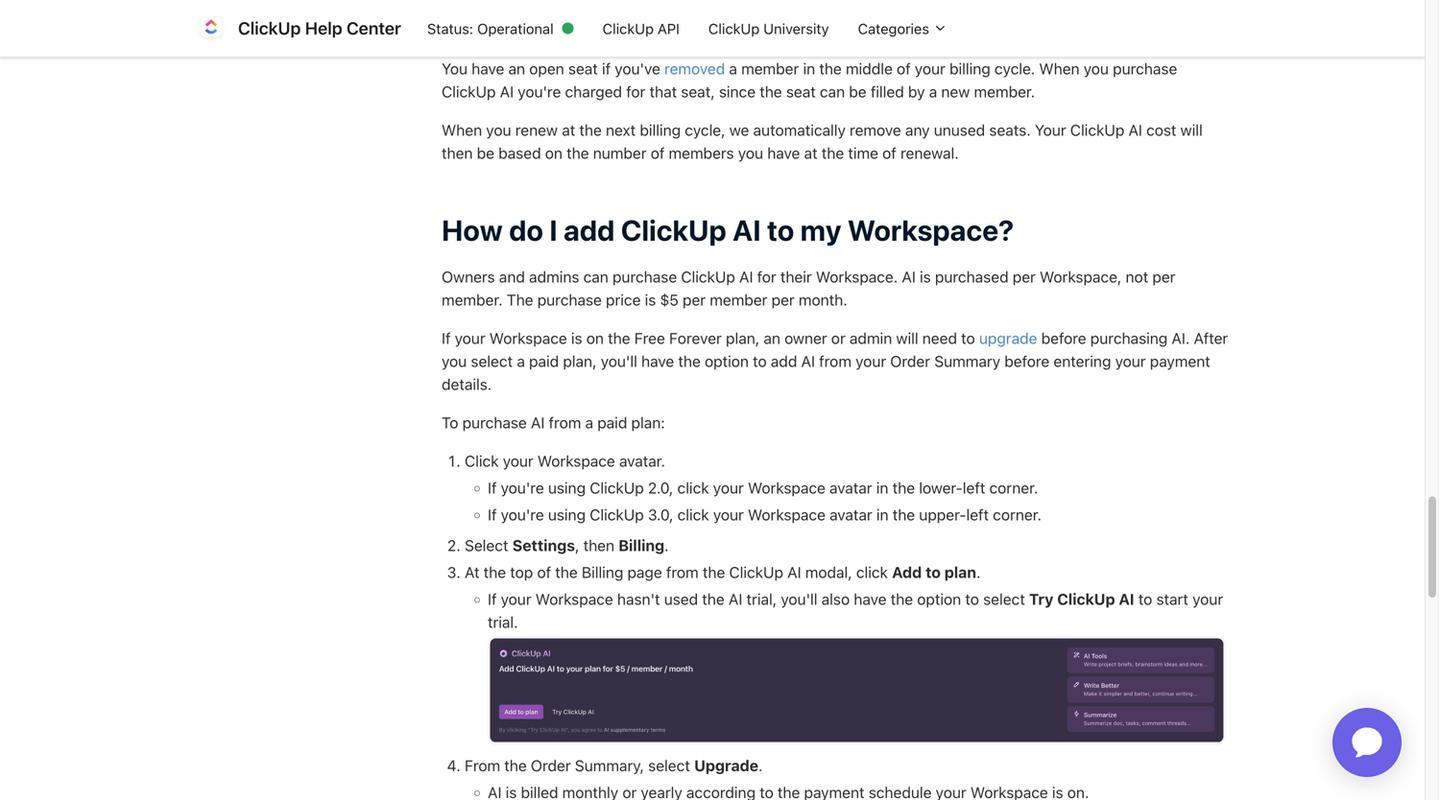 Task type: describe. For each thing, give the bounding box(es) containing it.
clickup university link
[[694, 10, 844, 46]]

clickup help help center home page image
[[196, 13, 227, 44]]

1 horizontal spatial paid
[[597, 414, 627, 432]]

0 vertical spatial member
[[742, 4, 853, 38]]

1 vertical spatial select
[[983, 591, 1025, 609]]

admin
[[850, 329, 892, 348]]

if up "details."
[[442, 329, 451, 348]]

your inside to start your trial.
[[1193, 591, 1223, 609]]

have up you have an open seat if you've removed at the top of the page
[[558, 4, 623, 38]]

2 vertical spatial an
[[764, 329, 781, 348]]

clickup down the avatar.
[[590, 479, 644, 497]]

0 vertical spatial corner.
[[990, 479, 1038, 497]]

if down click
[[488, 479, 497, 497]]

2 avatar from the top
[[830, 506, 873, 524]]

a up since
[[729, 59, 737, 78]]

purchased
[[935, 268, 1009, 286]]

1 horizontal spatial then
[[583, 537, 615, 555]]

screenshot showing clickup ai modal with the add to plan and try clickup ai buttons. image
[[488, 634, 1229, 747]]

a left plan: on the left
[[585, 414, 593, 432]]

operational
[[477, 20, 554, 37]]

on inside 'when you renew at the next billing cycle, we automatically remove any unused seats. your clickup ai cost will then be based on the number of members you have at the time of renewal.'
[[545, 144, 563, 162]]

ai inside the before purchasing ai. after you select a paid plan, you'll have the option to add ai from your order summary before entering your payment details.
[[801, 352, 815, 371]]

time
[[848, 144, 879, 162]]

per down their
[[772, 291, 795, 309]]

hasn't
[[617, 591, 660, 609]]

1 horizontal spatial at
[[804, 144, 818, 162]]

member. inside a member in the middle of your billing cycle. when you purchase clickup ai you're charged for that seat, since the seat can be filled by a new member.
[[974, 82, 1035, 101]]

have right also
[[854, 591, 887, 609]]

after
[[1194, 329, 1228, 348]]

for inside owners and admins can purchase clickup ai for their workspace. ai is purchased per workspace, not per member. the purchase price is $5 per member per month.
[[757, 268, 777, 286]]

1 vertical spatial is
[[645, 291, 656, 309]]

the left number
[[567, 144, 589, 162]]

workspace for ai
[[536, 591, 613, 609]]

0 vertical spatial is
[[920, 268, 931, 286]]

clickup inside clickup api link
[[603, 20, 654, 37]]

when inside a member in the middle of your billing cycle. when you purchase clickup ai you're charged for that seat, since the seat can be filled by a new member.
[[1039, 59, 1080, 78]]

owners
[[442, 268, 495, 286]]

of right top
[[537, 564, 551, 582]]

have inside 'when you renew at the next billing cycle, we automatically remove any unused seats. your clickup ai cost will then be based on the number of members you have at the time of renewal.'
[[767, 144, 800, 162]]

will inside 'when you renew at the next billing cycle, we automatically remove any unused seats. your clickup ai cost will then be based on the number of members you have at the time of renewal.'
[[1181, 121, 1203, 139]]

ai.
[[1172, 329, 1190, 348]]

ai up if your workspace hasn't used the ai trial, you'll also have the option to select try clickup ai on the bottom
[[788, 564, 801, 582]]

your up trial.
[[501, 591, 532, 609]]

clickup right the try
[[1057, 591, 1115, 609]]

add inside the before purchasing ai. after you select a paid plan, you'll have the option to add ai from your order summary before entering your payment details.
[[771, 352, 797, 371]]

click
[[465, 452, 499, 471]]

option for add
[[705, 352, 749, 371]]

member. inside owners and admins can purchase clickup ai for their workspace. ai is purchased per workspace, not per member. the purchase price is $5 per member per month.
[[442, 291, 503, 309]]

the left middle
[[819, 59, 842, 78]]

what if i have an open member seat?
[[442, 4, 934, 38]]

the right since
[[760, 82, 782, 101]]

$5
[[660, 291, 679, 309]]

the right "page"
[[703, 564, 725, 582]]

the down add
[[891, 591, 913, 609]]

modal,
[[805, 564, 852, 582]]

charged
[[565, 82, 622, 101]]

0 horizontal spatial at
[[562, 121, 575, 139]]

you've
[[615, 59, 660, 78]]

plan:
[[631, 414, 665, 432]]

clickup university
[[709, 20, 829, 37]]

paid inside the before purchasing ai. after you select a paid plan, you'll have the option to add ai from your order summary before entering your payment details.
[[529, 352, 559, 371]]

0 vertical spatial billing
[[619, 537, 665, 555]]

forever
[[669, 329, 722, 348]]

admins
[[529, 268, 579, 286]]

seat?
[[860, 4, 934, 38]]

clickup help center
[[238, 18, 401, 38]]

price
[[606, 291, 641, 309]]

of right number
[[651, 144, 665, 162]]

per right not
[[1153, 268, 1176, 286]]

you
[[442, 59, 468, 78]]

since
[[719, 82, 756, 101]]

a right by
[[929, 82, 937, 101]]

before purchasing ai. after you select a paid plan, you'll have the option to add ai from your order summary before entering your payment details.
[[442, 329, 1228, 394]]

remove
[[850, 121, 901, 139]]

purchase up click
[[462, 414, 527, 432]]

ai left start
[[1119, 591, 1135, 609]]

be inside a member in the middle of your billing cycle. when you purchase clickup ai you're charged for that seat, since the seat can be filled by a new member.
[[849, 82, 867, 101]]

clickup help center link
[[196, 13, 413, 44]]

per right $5
[[683, 291, 706, 309]]

plan
[[945, 564, 977, 582]]

ai left trial,
[[729, 591, 743, 609]]

2.0,
[[648, 479, 673, 497]]

their
[[781, 268, 812, 286]]

university
[[764, 20, 829, 37]]

3.0,
[[648, 506, 674, 524]]

owner
[[785, 329, 827, 348]]

can inside owners and admins can purchase clickup ai for their workspace. ai is purchased per workspace, not per member. the purchase price is $5 per member per month.
[[583, 268, 609, 286]]

ai right workspace.
[[902, 268, 916, 286]]

you inside the before purchasing ai. after you select a paid plan, you'll have the option to add ai from your order summary before entering your payment details.
[[442, 352, 467, 371]]

settings
[[513, 537, 575, 555]]

ai left my
[[733, 213, 761, 247]]

ai right to
[[531, 414, 545, 432]]

0 horizontal spatial from
[[549, 414, 581, 432]]

summary
[[934, 352, 1001, 371]]

when inside 'when you renew at the next billing cycle, we automatically remove any unused seats. your clickup ai cost will then be based on the number of members you have at the time of renewal.'
[[442, 121, 482, 139]]

you'll inside the before purchasing ai. after you select a paid plan, you'll have the option to add ai from your order summary before entering your payment details.
[[601, 352, 637, 371]]

0 vertical spatial an
[[629, 4, 662, 38]]

1 vertical spatial click
[[678, 506, 709, 524]]

1 vertical spatial before
[[1005, 352, 1050, 371]]

purchase down admins
[[537, 291, 602, 309]]

to start your trial.
[[488, 591, 1223, 632]]

clickup api
[[603, 20, 680, 37]]

clickup up trial,
[[729, 564, 783, 582]]

at
[[465, 564, 480, 582]]

1 horizontal spatial from
[[666, 564, 699, 582]]

1 horizontal spatial select
[[648, 757, 690, 776]]

your down admin
[[856, 352, 886, 371]]

2 vertical spatial is
[[571, 329, 582, 348]]

renewal.
[[901, 144, 959, 162]]

workspace for free
[[490, 329, 567, 348]]

the left the time
[[822, 144, 844, 162]]

select
[[465, 537, 508, 555]]

,
[[575, 537, 579, 555]]

upgrade
[[979, 329, 1037, 348]]

need
[[923, 329, 957, 348]]

that
[[650, 82, 677, 101]]

cycle,
[[685, 121, 726, 139]]

your up "details."
[[455, 329, 486, 348]]

you're inside a member in the middle of your billing cycle. when you purchase clickup ai you're charged for that seat, since the seat can be filled by a new member.
[[518, 82, 561, 101]]

per right purchased
[[1013, 268, 1036, 286]]

ai left their
[[739, 268, 753, 286]]

purchasing
[[1091, 329, 1168, 348]]

entering
[[1054, 352, 1111, 371]]

not
[[1126, 268, 1149, 286]]

upgrade
[[694, 757, 759, 776]]

clickup up $5
[[621, 213, 727, 247]]

based
[[499, 144, 541, 162]]

seat,
[[681, 82, 715, 101]]

of right the time
[[883, 144, 897, 162]]

plan, for paid
[[563, 352, 597, 371]]

your inside a member in the middle of your billing cycle. when you purchase clickup ai you're charged for that seat, since the seat can be filled by a new member.
[[915, 59, 946, 78]]

removed
[[665, 59, 725, 78]]

1 vertical spatial billing
[[582, 564, 623, 582]]

filled
[[871, 82, 904, 101]]

how
[[442, 213, 503, 247]]

seats.
[[989, 121, 1031, 139]]

the down at the top of the billing page from the clickup ai modal, click add to plan . at bottom
[[702, 591, 725, 609]]

and
[[499, 268, 525, 286]]

you have an open seat if you've removed
[[442, 59, 725, 78]]

at the top of the billing page from the clickup ai modal, click add to plan .
[[465, 564, 981, 582]]

to purchase ai from a paid plan:
[[442, 414, 665, 432]]

cost
[[1147, 121, 1177, 139]]

number
[[593, 144, 647, 162]]

the down select settings , then billing .
[[555, 564, 578, 582]]

your up at the top of the billing page from the clickup ai modal, click add to plan . at bottom
[[713, 506, 744, 524]]

the left "upper-"
[[893, 506, 915, 524]]

owners and admins can purchase clickup ai for their workspace. ai is purchased per workspace, not per member. the purchase price is $5 per member per month.
[[442, 268, 1176, 309]]

1 vertical spatial .
[[977, 564, 981, 582]]

status:
[[427, 20, 473, 37]]

categories
[[858, 20, 933, 37]]

removed link
[[665, 59, 725, 78]]

any
[[905, 121, 930, 139]]

1 vertical spatial in
[[876, 479, 889, 497]]

0 vertical spatial if
[[520, 4, 538, 38]]

have right you
[[472, 59, 504, 78]]

1 vertical spatial corner.
[[993, 506, 1042, 524]]

1 using from the top
[[548, 479, 586, 497]]

plan, for forever
[[726, 329, 760, 348]]

you inside a member in the middle of your billing cycle. when you purchase clickup ai you're charged for that seat, since the seat can be filled by a new member.
[[1084, 59, 1109, 78]]

what
[[442, 4, 514, 38]]

details.
[[442, 375, 492, 394]]

your
[[1035, 121, 1066, 139]]

if your workspace is on the free forever plan, an owner or admin will need to upgrade
[[442, 329, 1037, 348]]

used
[[664, 591, 698, 609]]



Task type: vqa. For each thing, say whether or not it's contained in the screenshot.
creation.
no



Task type: locate. For each thing, give the bounding box(es) containing it.
automatically
[[753, 121, 846, 139]]

2 vertical spatial click
[[856, 564, 888, 582]]

0 vertical spatial from
[[819, 352, 852, 371]]

1 vertical spatial avatar
[[830, 506, 873, 524]]

on
[[545, 144, 563, 162], [586, 329, 604, 348]]

member up if your workspace is on the free forever plan, an owner or admin will need to upgrade
[[710, 291, 768, 309]]

i
[[544, 4, 552, 38], [550, 213, 558, 247]]

an up the you've
[[629, 4, 662, 38]]

billing up new
[[950, 59, 991, 78]]

open down operational
[[529, 59, 564, 78]]

status: operational
[[427, 20, 554, 37]]

i for if
[[544, 4, 552, 38]]

then
[[442, 144, 473, 162], [583, 537, 615, 555]]

0 horizontal spatial you'll
[[601, 352, 637, 371]]

1 vertical spatial be
[[477, 144, 494, 162]]

using
[[548, 479, 586, 497], [548, 506, 586, 524]]

categories button
[[844, 10, 962, 46]]

then left the based
[[442, 144, 473, 162]]

select inside the before purchasing ai. after you select a paid plan, you'll have the option to add ai from your order summary before entering your payment details.
[[471, 352, 513, 371]]

1 vertical spatial i
[[550, 213, 558, 247]]

payment
[[1150, 352, 1211, 371]]

1 vertical spatial an
[[508, 59, 525, 78]]

in inside a member in the middle of your billing cycle. when you purchase clickup ai you're charged for that seat, since the seat can be filled by a new member.
[[803, 59, 815, 78]]

new
[[941, 82, 970, 101]]

left up "upper-"
[[963, 479, 986, 497]]

for
[[626, 82, 646, 101], [757, 268, 777, 286]]

at down automatically
[[804, 144, 818, 162]]

plan, inside the before purchasing ai. after you select a paid plan, you'll have the option to add ai from your order summary before entering your payment details.
[[563, 352, 597, 371]]

ai inside a member in the middle of your billing cycle. when you purchase clickup ai you're charged for that seat, since the seat can be filled by a new member.
[[500, 82, 514, 101]]

0 horizontal spatial will
[[896, 329, 919, 348]]

0 vertical spatial at
[[562, 121, 575, 139]]

your right start
[[1193, 591, 1223, 609]]

0 vertical spatial you'll
[[601, 352, 637, 371]]

member down clickup university at the top
[[741, 59, 799, 78]]

you down we
[[738, 144, 763, 162]]

can up price
[[583, 268, 609, 286]]

if up trial.
[[488, 591, 497, 609]]

renew
[[515, 121, 558, 139]]

0 horizontal spatial option
[[705, 352, 749, 371]]

option
[[705, 352, 749, 371], [917, 591, 961, 609]]

can inside a member in the middle of your billing cycle. when you purchase clickup ai you're charged for that seat, since the seat can be filled by a new member.
[[820, 82, 845, 101]]

ai up the based
[[500, 82, 514, 101]]

we
[[730, 121, 749, 139]]

workspace for using
[[538, 452, 615, 471]]

0 horizontal spatial paid
[[529, 352, 559, 371]]

by
[[908, 82, 925, 101]]

billing left "page"
[[582, 564, 623, 582]]

1 horizontal spatial for
[[757, 268, 777, 286]]

ai left cost at the top of page
[[1129, 121, 1143, 139]]

will right cost at the top of page
[[1181, 121, 1203, 139]]

1 horizontal spatial billing
[[950, 59, 991, 78]]

the
[[507, 291, 533, 309]]

to up summary on the right top of page
[[961, 329, 975, 348]]

if
[[520, 4, 538, 38], [602, 59, 611, 78]]

0 vertical spatial left
[[963, 479, 986, 497]]

the left free
[[608, 329, 630, 348]]

0 horizontal spatial member.
[[442, 291, 503, 309]]

1 horizontal spatial option
[[917, 591, 961, 609]]

to left my
[[767, 213, 794, 247]]

2 vertical spatial you're
[[501, 506, 544, 524]]

add
[[892, 564, 922, 582]]

at right 'renew' on the top of the page
[[562, 121, 575, 139]]

can up automatically
[[820, 82, 845, 101]]

1 vertical spatial you're
[[501, 479, 544, 497]]

purchase up price
[[613, 268, 677, 286]]

on down 'renew' on the top of the page
[[545, 144, 563, 162]]

next
[[606, 121, 636, 139]]

plan, up to purchase ai from a paid plan:
[[563, 352, 597, 371]]

.
[[665, 537, 669, 555], [977, 564, 981, 582], [759, 757, 763, 776]]

clickup left 3.0,
[[590, 506, 644, 524]]

1 vertical spatial on
[[586, 329, 604, 348]]

0 vertical spatial in
[[803, 59, 815, 78]]

click your workspace avatar. if you're using clickup 2.0, click your workspace avatar in the lower-left corner. if you're using clickup 3.0, click your workspace avatar in the upper-left corner.
[[465, 452, 1042, 524]]

an down operational
[[508, 59, 525, 78]]

0 horizontal spatial open
[[529, 59, 564, 78]]

billing inside 'when you renew at the next billing cycle, we automatically remove any unused seats. your clickup ai cost will then be based on the number of members you have at the time of renewal.'
[[640, 121, 681, 139]]

the left next
[[579, 121, 602, 139]]

ai inside 'when you renew at the next billing cycle, we automatically remove any unused seats. your clickup ai cost will then be based on the number of members you have at the time of renewal.'
[[1129, 121, 1143, 139]]

seat up automatically
[[786, 82, 816, 101]]

1 vertical spatial order
[[531, 757, 571, 776]]

1 horizontal spatial open
[[668, 4, 736, 38]]

or
[[831, 329, 846, 348]]

to inside the before purchasing ai. after you select a paid plan, you'll have the option to add ai from your order summary before entering your payment details.
[[753, 352, 767, 371]]

middle
[[846, 59, 893, 78]]

to right add
[[926, 564, 941, 582]]

lower-
[[919, 479, 963, 497]]

try
[[1029, 591, 1054, 609]]

2 horizontal spatial from
[[819, 352, 852, 371]]

0 vertical spatial .
[[665, 537, 669, 555]]

clickup inside 'clickup help center' link
[[238, 18, 301, 38]]

workspace.
[[816, 268, 898, 286]]

2 vertical spatial member
[[710, 291, 768, 309]]

have inside the before purchasing ai. after you select a paid plan, you'll have the option to add ai from your order summary before entering your payment details.
[[641, 352, 674, 371]]

your right 2.0,
[[713, 479, 744, 497]]

1 horizontal spatial on
[[586, 329, 604, 348]]

purchase up cost at the top of page
[[1113, 59, 1178, 78]]

a inside the before purchasing ai. after you select a paid plan, you'll have the option to add ai from your order summary before entering your payment details.
[[517, 352, 525, 371]]

2 vertical spatial from
[[666, 564, 699, 582]]

you'll left also
[[781, 591, 818, 609]]

billing inside a member in the middle of your billing cycle. when you purchase clickup ai you're charged for that seat, since the seat can be filled by a new member.
[[950, 59, 991, 78]]

have
[[558, 4, 623, 38], [472, 59, 504, 78], [767, 144, 800, 162], [641, 352, 674, 371], [854, 591, 887, 609]]

1 horizontal spatial will
[[1181, 121, 1203, 139]]

from inside the before purchasing ai. after you select a paid plan, you'll have the option to add ai from your order summary before entering your payment details.
[[819, 352, 852, 371]]

1 vertical spatial open
[[529, 59, 564, 78]]

can
[[820, 82, 845, 101], [583, 268, 609, 286]]

seat
[[568, 59, 598, 78], [786, 82, 816, 101]]

1 horizontal spatial add
[[771, 352, 797, 371]]

0 vertical spatial will
[[1181, 121, 1203, 139]]

0 horizontal spatial if
[[520, 4, 538, 38]]

clickup inside clickup university link
[[709, 20, 760, 37]]

trial.
[[488, 614, 518, 632]]

from the order summary, select upgrade .
[[465, 757, 767, 776]]

1 vertical spatial at
[[804, 144, 818, 162]]

0 vertical spatial avatar
[[830, 479, 872, 497]]

select left upgrade
[[648, 757, 690, 776]]

0 horizontal spatial plan,
[[563, 352, 597, 371]]

for inside a member in the middle of your billing cycle. when you purchase clickup ai you're charged for that seat, since the seat can be filled by a new member.
[[626, 82, 646, 101]]

you
[[1084, 59, 1109, 78], [486, 121, 511, 139], [738, 144, 763, 162], [442, 352, 467, 371]]

you'll down free
[[601, 352, 637, 371]]

purchase inside a member in the middle of your billing cycle. when you purchase clickup ai you're charged for that seat, since the seat can be filled by a new member.
[[1113, 59, 1178, 78]]

to down plan
[[965, 591, 979, 609]]

member inside owners and admins can purchase clickup ai for their workspace. ai is purchased per workspace, not per member. the purchase price is $5 per member per month.
[[710, 291, 768, 309]]

of up by
[[897, 59, 911, 78]]

member inside a member in the middle of your billing cycle. when you purchase clickup ai you're charged for that seat, since the seat can be filled by a new member.
[[741, 59, 799, 78]]

is left purchased
[[920, 268, 931, 286]]

from down or
[[819, 352, 852, 371]]

workspace
[[490, 329, 567, 348], [538, 452, 615, 471], [748, 479, 826, 497], [748, 506, 826, 524], [536, 591, 613, 609]]

the left lower-
[[893, 479, 915, 497]]

clickup inside a member in the middle of your billing cycle. when you purchase clickup ai you're charged for that seat, since the seat can be filled by a new member.
[[442, 82, 496, 101]]

when right cycle.
[[1039, 59, 1080, 78]]

i right do at the top left of the page
[[550, 213, 558, 247]]

upgrade link
[[979, 329, 1037, 348]]

for left their
[[757, 268, 777, 286]]

i for do
[[550, 213, 558, 247]]

then right ,
[[583, 537, 615, 555]]

clickup down you
[[442, 82, 496, 101]]

your up by
[[915, 59, 946, 78]]

paid left plan: on the left
[[597, 414, 627, 432]]

option inside the before purchasing ai. after you select a paid plan, you'll have the option to add ai from your order summary before entering your payment details.
[[705, 352, 749, 371]]

be down middle
[[849, 82, 867, 101]]

workspace?
[[848, 213, 1014, 247]]

0 vertical spatial select
[[471, 352, 513, 371]]

of inside a member in the middle of your billing cycle. when you purchase clickup ai you're charged for that seat, since the seat can be filled by a new member.
[[897, 59, 911, 78]]

paid
[[529, 352, 559, 371], [597, 414, 627, 432]]

clickup left help
[[238, 18, 301, 38]]

0 vertical spatial add
[[564, 213, 615, 247]]

1 horizontal spatial seat
[[786, 82, 816, 101]]

click right 2.0,
[[677, 479, 709, 497]]

clickup right your
[[1070, 121, 1125, 139]]

1 vertical spatial left
[[966, 506, 989, 524]]

also
[[822, 591, 850, 609]]

when you renew at the next billing cycle, we automatically remove any unused seats. your clickup ai cost will then be based on the number of members you have at the time of renewal.
[[442, 121, 1203, 162]]

be inside 'when you renew at the next billing cycle, we automatically remove any unused seats. your clickup ai cost will then be based on the number of members you have at the time of renewal.'
[[477, 144, 494, 162]]

1 vertical spatial option
[[917, 591, 961, 609]]

is down admins
[[571, 329, 582, 348]]

you right cycle.
[[1084, 59, 1109, 78]]

month.
[[799, 291, 848, 309]]

0 horizontal spatial .
[[665, 537, 669, 555]]

2 using from the top
[[548, 506, 586, 524]]

1 vertical spatial billing
[[640, 121, 681, 139]]

order down need
[[890, 352, 930, 371]]

1 vertical spatial for
[[757, 268, 777, 286]]

0 vertical spatial then
[[442, 144, 473, 162]]

cycle.
[[995, 59, 1035, 78]]

0 vertical spatial before
[[1041, 329, 1087, 348]]

1 horizontal spatial .
[[759, 757, 763, 776]]

i up you have an open seat if you've removed at the top of the page
[[544, 4, 552, 38]]

clickup inside 'when you renew at the next billing cycle, we automatically remove any unused seats. your clickup ai cost will then be based on the number of members you have at the time of renewal.'
[[1070, 121, 1125, 139]]

top
[[510, 564, 533, 582]]

1 vertical spatial seat
[[786, 82, 816, 101]]

1 vertical spatial you'll
[[781, 591, 818, 609]]

your down purchasing
[[1115, 352, 1146, 371]]

1 vertical spatial will
[[896, 329, 919, 348]]

1 horizontal spatial if
[[602, 59, 611, 78]]

free
[[634, 329, 665, 348]]

2 vertical spatial in
[[877, 506, 889, 524]]

1 vertical spatial can
[[583, 268, 609, 286]]

center
[[347, 18, 401, 38]]

if up select
[[488, 506, 497, 524]]

avatar.
[[619, 452, 665, 471]]

you up the based
[[486, 121, 511, 139]]

0 vertical spatial option
[[705, 352, 749, 371]]

at
[[562, 121, 575, 139], [804, 144, 818, 162]]

when down you
[[442, 121, 482, 139]]

select left the try
[[983, 591, 1025, 609]]

1 vertical spatial when
[[442, 121, 482, 139]]

left
[[963, 479, 986, 497], [966, 506, 989, 524]]

1 vertical spatial add
[[771, 352, 797, 371]]

api
[[658, 20, 680, 37]]

start
[[1157, 591, 1189, 609]]

you up "details."
[[442, 352, 467, 371]]

member. down "owners"
[[442, 291, 503, 309]]

1 horizontal spatial be
[[849, 82, 867, 101]]

add up admins
[[564, 213, 615, 247]]

if
[[442, 329, 451, 348], [488, 479, 497, 497], [488, 506, 497, 524], [488, 591, 497, 609]]

1 vertical spatial member.
[[442, 291, 503, 309]]

member.
[[974, 82, 1035, 101], [442, 291, 503, 309]]

1 avatar from the top
[[830, 479, 872, 497]]

when
[[1039, 59, 1080, 78], [442, 121, 482, 139]]

0 vertical spatial seat
[[568, 59, 598, 78]]

will
[[1181, 121, 1203, 139], [896, 329, 919, 348]]

seat up charged
[[568, 59, 598, 78]]

0 vertical spatial member.
[[974, 82, 1035, 101]]

member up a member in the middle of your billing cycle. when you purchase clickup ai you're charged for that seat, since the seat can be filled by a new member.
[[742, 4, 853, 38]]

1 vertical spatial using
[[548, 506, 586, 524]]

application
[[1310, 686, 1425, 801]]

to
[[442, 414, 458, 432]]

corner. right "upper-"
[[993, 506, 1042, 524]]

order
[[890, 352, 930, 371], [531, 757, 571, 776]]

click right 3.0,
[[678, 506, 709, 524]]

0 vertical spatial on
[[545, 144, 563, 162]]

1 horizontal spatial is
[[645, 291, 656, 309]]

a
[[729, 59, 737, 78], [929, 82, 937, 101], [517, 352, 525, 371], [585, 414, 593, 432]]

0 vertical spatial you're
[[518, 82, 561, 101]]

to inside to start your trial.
[[1139, 591, 1153, 609]]

2 horizontal spatial .
[[977, 564, 981, 582]]

unused
[[934, 121, 985, 139]]

0 horizontal spatial for
[[626, 82, 646, 101]]

option for select
[[917, 591, 961, 609]]

0 vertical spatial paid
[[529, 352, 559, 371]]

your right click
[[503, 452, 534, 471]]

the inside the before purchasing ai. after you select a paid plan, you'll have the option to add ai from your order summary before entering your payment details.
[[678, 352, 701, 371]]

clickup inside owners and admins can purchase clickup ai for their workspace. ai is purchased per workspace, not per member. the purchase price is $5 per member per month.
[[681, 268, 735, 286]]

on left free
[[586, 329, 604, 348]]

2 horizontal spatial is
[[920, 268, 931, 286]]

order left the summary,
[[531, 757, 571, 776]]

upper-
[[919, 506, 966, 524]]

0 horizontal spatial seat
[[568, 59, 598, 78]]

select settings , then billing .
[[465, 537, 669, 555]]

before
[[1041, 329, 1087, 348], [1005, 352, 1050, 371]]

a member in the middle of your billing cycle. when you purchase clickup ai you're charged for that seat, since the seat can be filled by a new member.
[[442, 59, 1178, 101]]

seat inside a member in the middle of your billing cycle. when you purchase clickup ai you're charged for that seat, since the seat can be filled by a new member.
[[786, 82, 816, 101]]

add
[[564, 213, 615, 247], [771, 352, 797, 371]]

0 vertical spatial i
[[544, 4, 552, 38]]

before up entering
[[1041, 329, 1087, 348]]

then inside 'when you renew at the next billing cycle, we automatically remove any unused seats. your clickup ai cost will then be based on the number of members you have at the time of renewal.'
[[442, 144, 473, 162]]

will left need
[[896, 329, 919, 348]]

0 horizontal spatial when
[[442, 121, 482, 139]]

0 horizontal spatial an
[[508, 59, 525, 78]]

the right from
[[504, 757, 527, 776]]

1 vertical spatial if
[[602, 59, 611, 78]]

0 horizontal spatial order
[[531, 757, 571, 776]]

clickup up removed
[[709, 20, 760, 37]]

members
[[669, 144, 734, 162]]

open
[[668, 4, 736, 38], [529, 59, 564, 78]]

1 horizontal spatial plan,
[[726, 329, 760, 348]]

0 vertical spatial for
[[626, 82, 646, 101]]

click left add
[[856, 564, 888, 582]]

1 horizontal spatial can
[[820, 82, 845, 101]]

0 horizontal spatial is
[[571, 329, 582, 348]]

have down automatically
[[767, 144, 800, 162]]

from left plan: on the left
[[549, 414, 581, 432]]

1 vertical spatial plan,
[[563, 352, 597, 371]]

0 vertical spatial click
[[677, 479, 709, 497]]

help
[[305, 18, 342, 38]]

the right at
[[484, 564, 506, 582]]

left up plan
[[966, 506, 989, 524]]

0 horizontal spatial can
[[583, 268, 609, 286]]

of
[[897, 59, 911, 78], [651, 144, 665, 162], [883, 144, 897, 162], [537, 564, 551, 582]]

my
[[801, 213, 842, 247]]

order inside the before purchasing ai. after you select a paid plan, you'll have the option to add ai from your order summary before entering your payment details.
[[890, 352, 930, 371]]

clickup api link
[[588, 10, 694, 46]]

your
[[915, 59, 946, 78], [455, 329, 486, 348], [856, 352, 886, 371], [1115, 352, 1146, 371], [503, 452, 534, 471], [713, 479, 744, 497], [713, 506, 744, 524], [501, 591, 532, 609], [1193, 591, 1223, 609]]

if your workspace hasn't used the ai trial, you'll also have the option to select try clickup ai
[[488, 591, 1135, 609]]

0 vertical spatial billing
[[950, 59, 991, 78]]



